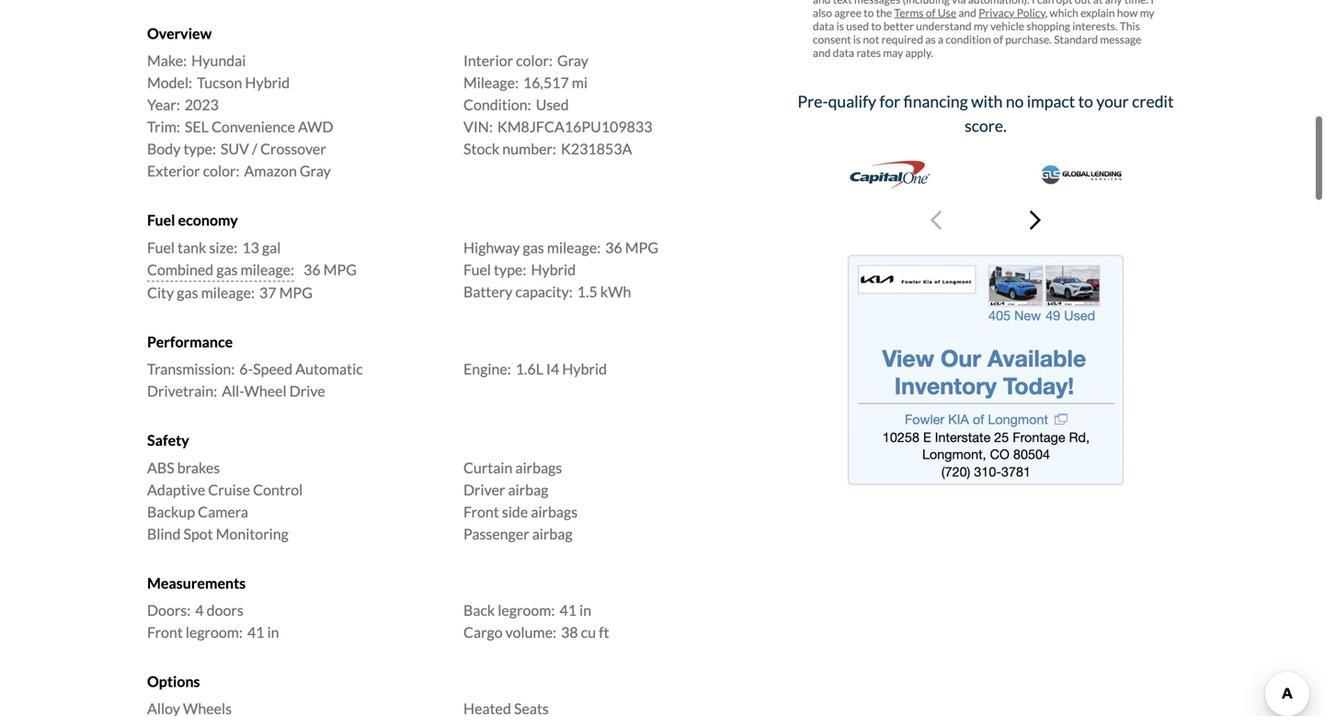Task type: locate. For each thing, give the bounding box(es) containing it.
my right how
[[1140, 6, 1155, 19]]

0 vertical spatial to
[[871, 19, 882, 32]]

mileage:
[[547, 239, 601, 256], [241, 261, 294, 279], [201, 284, 255, 302]]

fuel for fuel tank size: 13 gal combined gas mileage: 36 mpg city gas mileage: 37 mpg
[[147, 239, 175, 256]]

front down doors:
[[147, 623, 183, 641]]

0 horizontal spatial type:
[[183, 140, 216, 158]]

and
[[959, 6, 977, 19], [813, 46, 831, 59]]

0 horizontal spatial and
[[813, 46, 831, 59]]

required
[[882, 32, 923, 46]]

0 vertical spatial 36
[[605, 239, 622, 256]]

back
[[463, 601, 495, 619]]

drive
[[289, 382, 325, 400]]

1 vertical spatial hybrid
[[531, 261, 576, 279]]

13
[[242, 239, 259, 256]]

to left your
[[1078, 92, 1093, 111]]

mileage: up 1.5
[[547, 239, 601, 256]]

6-
[[239, 360, 253, 378]]

2 vertical spatial gas
[[177, 284, 198, 302]]

0 vertical spatial legroom:
[[498, 601, 555, 619]]

backup
[[147, 503, 195, 521]]

0 horizontal spatial of
[[926, 6, 936, 19]]

economy
[[178, 211, 238, 229]]

1 vertical spatial gray
[[300, 162, 331, 180]]

1 horizontal spatial gray
[[557, 52, 588, 70]]

1 vertical spatial fuel
[[147, 239, 175, 256]]

privacy policy link
[[979, 6, 1045, 19]]

a
[[938, 32, 944, 46]]

1 horizontal spatial and
[[959, 6, 977, 19]]

rates
[[857, 46, 881, 59]]

36 inside highway gas mileage: 36 mpg fuel type: hybrid battery capacity: 1.5 kwh
[[605, 239, 622, 256]]

type:
[[183, 140, 216, 158], [494, 261, 526, 279]]

0 vertical spatial front
[[463, 503, 499, 521]]

2 horizontal spatial gas
[[523, 239, 544, 256]]

0 horizontal spatial is
[[837, 19, 844, 32]]

1 vertical spatial 41
[[247, 623, 264, 641]]

airbags
[[515, 459, 562, 477], [531, 503, 578, 521]]

0 vertical spatial and
[[959, 6, 977, 19]]

2 vertical spatial fuel
[[463, 261, 491, 279]]

which
[[1050, 6, 1079, 19]]

1 horizontal spatial in
[[579, 601, 591, 619]]

0 vertical spatial mpg
[[625, 239, 659, 256]]

1 vertical spatial color:
[[203, 162, 240, 180]]

options
[[147, 673, 200, 691]]

1 horizontal spatial is
[[853, 32, 861, 46]]

mpg inside highway gas mileage: 36 mpg fuel type: hybrid battery capacity: 1.5 kwh
[[625, 239, 659, 256]]

0 vertical spatial hybrid
[[245, 74, 290, 92]]

0 horizontal spatial in
[[267, 623, 279, 641]]

of left use
[[926, 6, 936, 19]]

1 vertical spatial airbag
[[532, 525, 573, 543]]

all-
[[222, 382, 244, 400]]

mileage: inside highway gas mileage: 36 mpg fuel type: hybrid battery capacity: 1.5 kwh
[[547, 239, 601, 256]]

adaptive
[[147, 481, 205, 499]]

fuel up combined
[[147, 239, 175, 256]]

data
[[813, 19, 834, 32], [833, 46, 854, 59]]

2 vertical spatial mileage:
[[201, 284, 255, 302]]

type: inside highway gas mileage: 36 mpg fuel type: hybrid battery capacity: 1.5 kwh
[[494, 261, 526, 279]]

and left rates
[[813, 46, 831, 59]]

1 vertical spatial and
[[813, 46, 831, 59]]

gray inside interior color: gray mileage: 16,517 mi condition: used vin: km8jfca16pu109833 stock number: k231853a
[[557, 52, 588, 70]]

in inside back legroom: 41 in cargo volume: 38 cu ft
[[579, 601, 591, 619]]

1 horizontal spatial color:
[[516, 52, 553, 70]]

is left used on the top
[[837, 19, 844, 32]]

model:
[[147, 74, 192, 92]]

hybrid up capacity:
[[531, 261, 576, 279]]

gas down size:
[[216, 261, 238, 279]]

legroom: up volume:
[[498, 601, 555, 619]]

0 vertical spatial in
[[579, 601, 591, 619]]

to
[[871, 19, 882, 32], [1078, 92, 1093, 111]]

make: hyundai model: tucson hybrid year: 2023 trim: sel convenience awd body type: suv / crossover exterior color: amazon gray
[[147, 52, 333, 180]]

year:
[[147, 96, 180, 114]]

1 vertical spatial of
[[993, 32, 1003, 46]]

legroom: down doors
[[186, 623, 243, 641]]

my left vehicle
[[974, 19, 988, 32]]

cu
[[581, 623, 596, 641]]

hybrid up convenience
[[245, 74, 290, 92]]

type: down highway
[[494, 261, 526, 279]]

interior color: gray mileage: 16,517 mi condition: used vin: km8jfca16pu109833 stock number: k231853a
[[463, 52, 652, 158]]

fuel for fuel economy
[[147, 211, 175, 229]]

and right use
[[959, 6, 977, 19]]

airbags up the side
[[515, 459, 562, 477]]

gray down crossover
[[300, 162, 331, 180]]

front inside doors: 4 doors front legroom: 41 in
[[147, 623, 183, 641]]

fuel left economy
[[147, 211, 175, 229]]

0 vertical spatial 41
[[560, 601, 577, 619]]

color: up 16,517
[[516, 52, 553, 70]]

fuel inside fuel tank size: 13 gal combined gas mileage: 36 mpg city gas mileage: 37 mpg
[[147, 239, 175, 256]]

mileage: left 37
[[201, 284, 255, 302]]

curtain
[[463, 459, 513, 477]]

is
[[837, 19, 844, 32], [853, 32, 861, 46]]

vin:
[[463, 118, 493, 136]]

monitoring
[[216, 525, 289, 543]]

0 vertical spatial gas
[[523, 239, 544, 256]]

credit
[[1132, 92, 1174, 111]]

hybrid right the i4
[[562, 360, 607, 378]]

legroom: inside doors: 4 doors front legroom: 41 in
[[186, 623, 243, 641]]

fuel up battery
[[463, 261, 491, 279]]

back legroom: 41 in cargo volume: 38 cu ft
[[463, 601, 609, 641]]

1 vertical spatial data
[[833, 46, 854, 59]]

impact
[[1027, 92, 1075, 111]]

hybrid
[[245, 74, 290, 92], [531, 261, 576, 279], [562, 360, 607, 378]]

0 horizontal spatial mpg
[[279, 284, 313, 302]]

legroom: inside back legroom: 41 in cargo volume: 38 cu ft
[[498, 601, 555, 619]]

1 horizontal spatial 41
[[560, 601, 577, 619]]

1.6l
[[516, 360, 543, 378]]

1 vertical spatial 36
[[304, 261, 321, 279]]

transmission:
[[147, 360, 235, 378]]

type: down 'sel'
[[183, 140, 216, 158]]

gas right highway
[[523, 239, 544, 256]]

color:
[[516, 52, 553, 70], [203, 162, 240, 180]]

1 horizontal spatial to
[[1078, 92, 1093, 111]]

1 vertical spatial gas
[[216, 261, 238, 279]]

exterior
[[147, 162, 200, 180]]

0 horizontal spatial legroom:
[[186, 623, 243, 641]]

stock
[[463, 140, 500, 158]]

1 horizontal spatial of
[[993, 32, 1003, 46]]

1 horizontal spatial type:
[[494, 261, 526, 279]]

0 horizontal spatial front
[[147, 623, 183, 641]]

city
[[147, 284, 174, 302]]

1 vertical spatial mpg
[[323, 261, 357, 279]]

data left rates
[[833, 46, 854, 59]]

abs
[[147, 459, 174, 477]]

legroom:
[[498, 601, 555, 619], [186, 623, 243, 641]]

mileage: down the gal
[[241, 261, 294, 279]]

0 vertical spatial color:
[[516, 52, 553, 70]]

to right used on the top
[[871, 19, 882, 32]]

color: down suv
[[203, 162, 240, 180]]

36
[[605, 239, 622, 256], [304, 261, 321, 279]]

0 horizontal spatial my
[[974, 19, 988, 32]]

highway
[[463, 239, 520, 256]]

with
[[971, 92, 1003, 111]]

1 vertical spatial type:
[[494, 261, 526, 279]]

overview
[[147, 24, 212, 42]]

color: inside make: hyundai model: tucson hybrid year: 2023 trim: sel convenience awd body type: suv / crossover exterior color: amazon gray
[[203, 162, 240, 180]]

0 horizontal spatial to
[[871, 19, 882, 32]]

1 vertical spatial front
[[147, 623, 183, 641]]

front down driver
[[463, 503, 499, 521]]

1 horizontal spatial front
[[463, 503, 499, 521]]

fuel inside highway gas mileage: 36 mpg fuel type: hybrid battery capacity: 1.5 kwh
[[463, 261, 491, 279]]

capacity:
[[515, 283, 573, 301]]

0 vertical spatial type:
[[183, 140, 216, 158]]

number:
[[502, 140, 556, 158]]

0 vertical spatial fuel
[[147, 211, 175, 229]]

of down privacy
[[993, 32, 1003, 46]]

airbag right passenger
[[532, 525, 573, 543]]

2 vertical spatial hybrid
[[562, 360, 607, 378]]

airbags right the side
[[531, 503, 578, 521]]

convenience
[[211, 118, 295, 136]]

gray
[[557, 52, 588, 70], [300, 162, 331, 180]]

0 horizontal spatial gray
[[300, 162, 331, 180]]

ft
[[599, 623, 609, 641]]

0 vertical spatial mileage:
[[547, 239, 601, 256]]

fuel tank size: 13 gal combined gas mileage: 36 mpg city gas mileage: 37 mpg
[[147, 239, 357, 302]]

purchase.
[[1005, 32, 1052, 46]]

of
[[926, 6, 936, 19], [993, 32, 1003, 46]]

combined
[[147, 261, 214, 279]]

my
[[1140, 6, 1155, 19], [974, 19, 988, 32]]

0 horizontal spatial 41
[[247, 623, 264, 641]]

1 vertical spatial to
[[1078, 92, 1093, 111]]

1 vertical spatial legroom:
[[186, 623, 243, 641]]

0 horizontal spatial 36
[[304, 261, 321, 279]]

0 vertical spatial airbags
[[515, 459, 562, 477]]

2 horizontal spatial mpg
[[625, 239, 659, 256]]

1 horizontal spatial 36
[[605, 239, 622, 256]]

terms of use link
[[894, 6, 957, 19]]

is left not
[[853, 32, 861, 46]]

size:
[[209, 239, 238, 256]]

mpg
[[625, 239, 659, 256], [323, 261, 357, 279], [279, 284, 313, 302]]

airbag up the side
[[508, 481, 548, 499]]

0 vertical spatial gray
[[557, 52, 588, 70]]

1 vertical spatial in
[[267, 623, 279, 641]]

41
[[560, 601, 577, 619], [247, 623, 264, 641]]

gray up 'mi'
[[557, 52, 588, 70]]

advertisement region
[[848, 255, 1124, 485]]

37
[[259, 284, 276, 302]]

pre-qualify for financing with no impact to your credit score. button
[[795, 81, 1177, 248]]

1 horizontal spatial legroom:
[[498, 601, 555, 619]]

0 horizontal spatial color:
[[203, 162, 240, 180]]

data left used on the top
[[813, 19, 834, 32]]

gas down combined
[[177, 284, 198, 302]]

1 horizontal spatial mpg
[[323, 261, 357, 279]]



Task type: describe. For each thing, give the bounding box(es) containing it.
gal
[[262, 239, 281, 256]]

cruise
[[208, 481, 250, 499]]

engine: 1.6l i4 hybrid
[[463, 360, 607, 378]]

control
[[253, 481, 303, 499]]

type: inside make: hyundai model: tucson hybrid year: 2023 trim: sel convenience awd body type: suv / crossover exterior color: amazon gray
[[183, 140, 216, 158]]

,
[[1045, 6, 1048, 19]]

1 horizontal spatial my
[[1140, 6, 1155, 19]]

terms of use and privacy policy
[[894, 6, 1045, 19]]

shopping
[[1027, 19, 1070, 32]]

no
[[1006, 92, 1024, 111]]

for
[[880, 92, 901, 111]]

better
[[884, 19, 914, 32]]

pre-qualify for financing with no impact to your credit score.
[[798, 92, 1174, 135]]

2 vertical spatial mpg
[[279, 284, 313, 302]]

interests.
[[1073, 19, 1118, 32]]

0 vertical spatial of
[[926, 6, 936, 19]]

brakes
[[177, 459, 220, 477]]

highway gas mileage: 36 mpg fuel type: hybrid battery capacity: 1.5 kwh
[[463, 239, 659, 301]]

k231853a
[[561, 140, 632, 158]]

trim:
[[147, 118, 180, 136]]

16,517
[[523, 74, 569, 92]]

privacy
[[979, 6, 1015, 19]]

of inside , which explain how my data is used to better understand my vehicle shopping interests. this consent is not required as a condition of purchase. standard message and data rates may apply.
[[993, 32, 1003, 46]]

doors
[[207, 601, 243, 619]]

blind
[[147, 525, 181, 543]]

used
[[536, 96, 569, 114]]

front inside curtain airbags driver airbag front side airbags passenger airbag
[[463, 503, 499, 521]]

chevron left image
[[931, 209, 942, 231]]

driver
[[463, 481, 505, 499]]

in inside doors: 4 doors front legroom: 41 in
[[267, 623, 279, 641]]

awd
[[298, 118, 333, 136]]

gray inside make: hyundai model: tucson hybrid year: 2023 trim: sel convenience awd body type: suv / crossover exterior color: amazon gray
[[300, 162, 331, 180]]

not
[[863, 32, 879, 46]]

safety
[[147, 431, 189, 449]]

measurements
[[147, 574, 246, 592]]

message
[[1100, 32, 1142, 46]]

2023
[[185, 96, 219, 114]]

doors: 4 doors front legroom: 41 in
[[147, 601, 279, 641]]

wheel
[[244, 382, 287, 400]]

use
[[938, 6, 957, 19]]

1.5
[[577, 283, 598, 301]]

battery
[[463, 283, 513, 301]]

consent
[[813, 32, 851, 46]]

may
[[883, 46, 903, 59]]

abs brakes adaptive cruise control backup camera blind spot monitoring
[[147, 459, 303, 543]]

passenger
[[463, 525, 529, 543]]

curtain airbags driver airbag front side airbags passenger airbag
[[463, 459, 578, 543]]

1 vertical spatial airbags
[[531, 503, 578, 521]]

camera
[[198, 503, 248, 521]]

volume:
[[505, 623, 556, 641]]

understand
[[916, 19, 972, 32]]

41 inside doors: 4 doors front legroom: 41 in
[[247, 623, 264, 641]]

4
[[195, 601, 204, 619]]

, which explain how my data is used to better understand my vehicle shopping interests. this consent is not required as a condition of purchase. standard message and data rates may apply.
[[813, 6, 1155, 59]]

as
[[925, 32, 936, 46]]

your
[[1096, 92, 1129, 111]]

0 vertical spatial data
[[813, 19, 834, 32]]

km8jfca16pu109833
[[497, 118, 652, 136]]

score.
[[965, 116, 1007, 135]]

tucson
[[197, 74, 242, 92]]

speed
[[253, 360, 293, 378]]

0 horizontal spatial gas
[[177, 284, 198, 302]]

used
[[846, 19, 869, 32]]

vehicle
[[990, 19, 1025, 32]]

1 vertical spatial mileage:
[[241, 261, 294, 279]]

apply.
[[905, 46, 933, 59]]

drivetrain:
[[147, 382, 217, 400]]

mi
[[572, 74, 588, 92]]

side
[[502, 503, 528, 521]]

and inside , which explain how my data is used to better understand my vehicle shopping interests. this consent is not required as a condition of purchase. standard message and data rates may apply.
[[813, 46, 831, 59]]

gas inside highway gas mileage: 36 mpg fuel type: hybrid battery capacity: 1.5 kwh
[[523, 239, 544, 256]]

how
[[1117, 6, 1138, 19]]

crossover
[[260, 140, 326, 158]]

terms
[[894, 6, 924, 19]]

/
[[252, 140, 257, 158]]

standard
[[1054, 32, 1098, 46]]

hybrid inside make: hyundai model: tucson hybrid year: 2023 trim: sel convenience awd body type: suv / crossover exterior color: amazon gray
[[245, 74, 290, 92]]

qualify
[[828, 92, 876, 111]]

kwh
[[600, 283, 631, 301]]

this
[[1120, 19, 1140, 32]]

36 inside fuel tank size: 13 gal combined gas mileage: 36 mpg city gas mileage: 37 mpg
[[304, 261, 321, 279]]

to inside pre-qualify for financing with no impact to your credit score.
[[1078, 92, 1093, 111]]

to inside , which explain how my data is used to better understand my vehicle shopping interests. this consent is not required as a condition of purchase. standard message and data rates may apply.
[[871, 19, 882, 32]]

policy
[[1017, 6, 1045, 19]]

1 horizontal spatial gas
[[216, 261, 238, 279]]

fuel economy
[[147, 211, 238, 229]]

pre-
[[798, 92, 828, 111]]

chevron right image
[[1030, 209, 1041, 231]]

interior
[[463, 52, 513, 70]]

hybrid inside highway gas mileage: 36 mpg fuel type: hybrid battery capacity: 1.5 kwh
[[531, 261, 576, 279]]

engine:
[[463, 360, 511, 378]]

automatic
[[295, 360, 363, 378]]

41 inside back legroom: 41 in cargo volume: 38 cu ft
[[560, 601, 577, 619]]

performance
[[147, 333, 233, 351]]

financing
[[904, 92, 968, 111]]

0 vertical spatial airbag
[[508, 481, 548, 499]]

color: inside interior color: gray mileage: 16,517 mi condition: used vin: km8jfca16pu109833 stock number: k231853a
[[516, 52, 553, 70]]

body
[[147, 140, 181, 158]]

suv
[[221, 140, 249, 158]]

sel
[[185, 118, 209, 136]]



Task type: vqa. For each thing, say whether or not it's contained in the screenshot.


